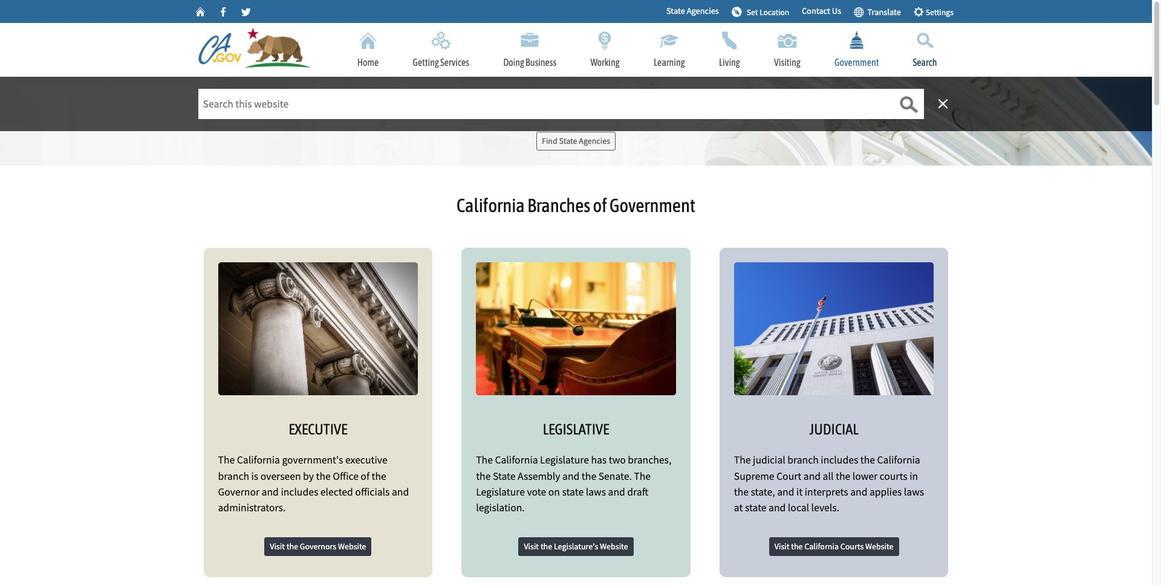 Task type: locate. For each thing, give the bounding box(es) containing it.
state right the find
[[559, 135, 578, 146]]

legislature branch image
[[476, 262, 676, 395]]

search button
[[896, 23, 955, 77]]

website right governors
[[338, 541, 366, 552]]

legislature up assembly
[[540, 454, 589, 467]]

visit for judicial
[[775, 541, 790, 552]]

banner
[[0, 0, 1153, 131]]

california inside the california government's executive branch is overseen by the office of the governor and includes elected          officials and administrators.
[[237, 454, 280, 467]]

vote
[[527, 486, 547, 499]]

set location
[[747, 7, 790, 17]]

has
[[591, 454, 607, 467]]

includes
[[821, 454, 859, 467], [281, 486, 318, 499]]

overseen
[[261, 470, 301, 483]]

state
[[562, 486, 584, 499], [745, 502, 767, 515]]

visit for legislative
[[524, 541, 539, 552]]

3 visit from the left
[[775, 541, 790, 552]]

legislative
[[543, 421, 610, 438]]

and down lower
[[851, 486, 868, 499]]

laws
[[586, 486, 606, 499], [904, 486, 925, 499]]

website right courts
[[866, 541, 894, 552]]

contact us
[[802, 6, 842, 16]]

learning
[[654, 57, 685, 68]]

0 horizontal spatial agencies
[[579, 135, 611, 146]]

executive
[[345, 454, 388, 467]]

website for legislative
[[600, 541, 628, 552]]

website right "legislature's"
[[600, 541, 628, 552]]

1 website from the left
[[338, 541, 366, 552]]

2 horizontal spatial state
[[667, 6, 685, 16]]

1 horizontal spatial branch
[[788, 454, 819, 467]]

the
[[861, 454, 876, 467], [316, 470, 331, 483], [372, 470, 387, 483], [476, 470, 491, 483], [582, 470, 597, 483], [836, 470, 851, 483], [734, 486, 749, 499], [287, 541, 298, 552], [541, 541, 553, 552], [792, 541, 803, 552]]

the
[[218, 454, 235, 467], [476, 454, 493, 467], [734, 454, 751, 467], [634, 470, 651, 483]]

compass image
[[732, 6, 742, 17]]

the up at
[[734, 486, 749, 499]]

on
[[549, 486, 560, 499]]

senate.
[[599, 470, 632, 483]]

1 vertical spatial branch
[[218, 470, 249, 483]]

the up supreme
[[734, 454, 751, 467]]

doing
[[504, 57, 525, 68]]

branch up 'governor'
[[218, 470, 249, 483]]

includes up all
[[821, 454, 859, 467]]

0 vertical spatial of
[[593, 195, 607, 216]]

the inside the judicial branch includes the california supreme court and all the lower courts in the state, and it          interprets and applies laws at state and local levels.
[[734, 454, 751, 467]]

visiting
[[775, 57, 801, 68]]

0 horizontal spatial legislature
[[476, 486, 525, 499]]

the up legislation.
[[476, 454, 493, 467]]

branch inside the judicial branch includes the california supreme court and all the lower courts in the state, and it          interprets and applies laws at state and local levels.
[[788, 454, 819, 467]]

find
[[542, 135, 558, 146]]

2 horizontal spatial website
[[866, 541, 894, 552]]

and right assembly
[[563, 470, 580, 483]]

1 vertical spatial state
[[745, 502, 767, 515]]

judicial
[[810, 421, 859, 438]]

getting        services link
[[396, 23, 486, 77]]

visit for executive
[[270, 541, 285, 552]]

1 horizontal spatial includes
[[821, 454, 859, 467]]

0 horizontal spatial state
[[493, 470, 516, 483]]

gear image
[[914, 6, 925, 17]]

find state agencies link
[[537, 132, 616, 150]]

agencies
[[687, 6, 719, 16], [579, 135, 611, 146]]

1 vertical spatial includes
[[281, 486, 318, 499]]

the for judicial
[[734, 454, 751, 467]]

0 horizontal spatial includes
[[281, 486, 318, 499]]

executive branch image
[[218, 262, 418, 395]]

agencies right the find
[[579, 135, 611, 146]]

0 vertical spatial includes
[[821, 454, 859, 467]]

visit the governors website
[[270, 541, 366, 552]]

legislature up legislation.
[[476, 486, 525, 499]]

the left "legislature's"
[[541, 541, 553, 552]]

the left governors
[[287, 541, 298, 552]]

0 horizontal spatial state
[[562, 486, 584, 499]]

1 horizontal spatial legislature
[[540, 454, 589, 467]]

contact us link
[[802, 5, 842, 18]]

home link
[[340, 23, 396, 77]]

visit
[[270, 541, 285, 552], [524, 541, 539, 552], [775, 541, 790, 552]]

visit left "legislature's"
[[524, 541, 539, 552]]

is
[[251, 470, 259, 483]]

set location button
[[728, 1, 794, 22]]

0 vertical spatial state
[[667, 6, 685, 16]]

ca.gov logo image
[[198, 28, 318, 70]]

government inside banner
[[835, 57, 879, 68]]

1 horizontal spatial website
[[600, 541, 628, 552]]

0 vertical spatial government
[[835, 57, 879, 68]]

state right at
[[745, 502, 767, 515]]

1 horizontal spatial laws
[[904, 486, 925, 499]]

legislation.
[[476, 502, 525, 515]]

state agencies link
[[667, 5, 719, 18]]

laws down in
[[904, 486, 925, 499]]

of down executive
[[361, 470, 370, 483]]

visit the governors website link
[[265, 538, 372, 557]]

1 horizontal spatial visit
[[524, 541, 539, 552]]

1 vertical spatial legislature
[[476, 486, 525, 499]]

california branches of government
[[457, 195, 696, 216]]

doing business
[[504, 57, 557, 68]]

1 visit from the left
[[270, 541, 285, 552]]

the for executive
[[218, 454, 235, 467]]

the down has
[[582, 470, 597, 483]]

state up legislation.
[[493, 470, 516, 483]]

state agencies
[[667, 6, 719, 16]]

0 horizontal spatial website
[[338, 541, 366, 552]]

the down local
[[792, 541, 803, 552]]

state up learning link
[[667, 6, 685, 16]]

business
[[526, 57, 557, 68]]

2 laws from the left
[[904, 486, 925, 499]]

agencies left compass icon
[[687, 6, 719, 16]]

1 horizontal spatial agencies
[[687, 6, 719, 16]]

state right on at the left bottom of page
[[562, 486, 584, 499]]

and down the senate.
[[608, 486, 626, 499]]

and left it
[[778, 486, 795, 499]]

california inside the california legislature has two branches, the state assembly and the senate. the legislature vote on state          laws and draft legislation.
[[495, 454, 538, 467]]

1 horizontal spatial state
[[745, 502, 767, 515]]

branch
[[788, 454, 819, 467], [218, 470, 249, 483]]

includes down by
[[281, 486, 318, 499]]

it
[[797, 486, 803, 499]]

0 vertical spatial state
[[562, 486, 584, 499]]

the up 'governor'
[[218, 454, 235, 467]]

0 horizontal spatial of
[[361, 470, 370, 483]]

of right branches
[[593, 195, 607, 216]]

2 visit from the left
[[524, 541, 539, 552]]

0 vertical spatial branch
[[788, 454, 819, 467]]

and
[[563, 470, 580, 483], [804, 470, 821, 483], [262, 486, 279, 499], [392, 486, 409, 499], [608, 486, 626, 499], [778, 486, 795, 499], [851, 486, 868, 499], [769, 502, 786, 515]]

of
[[593, 195, 607, 216], [361, 470, 370, 483]]

2 horizontal spatial visit
[[775, 541, 790, 552]]

visit down local
[[775, 541, 790, 552]]

in
[[910, 470, 919, 483]]

state inside banner
[[667, 6, 685, 16]]

website
[[338, 541, 366, 552], [600, 541, 628, 552], [866, 541, 894, 552]]

the right by
[[316, 470, 331, 483]]

government
[[835, 57, 879, 68], [523, 96, 629, 122], [610, 195, 696, 216]]

branch up court
[[788, 454, 819, 467]]

search
[[913, 57, 938, 68]]

includes inside the judicial branch includes the california supreme court and all the lower courts in the state, and it          interprets and applies laws at state and local levels.
[[821, 454, 859, 467]]

laws down the senate.
[[586, 486, 606, 499]]

0 vertical spatial legislature
[[540, 454, 589, 467]]

1 vertical spatial state
[[559, 135, 578, 146]]

0 horizontal spatial visit
[[270, 541, 285, 552]]

1 vertical spatial of
[[361, 470, 370, 483]]

1 laws from the left
[[586, 486, 606, 499]]

home
[[357, 57, 379, 68]]

california
[[457, 195, 525, 216], [237, 454, 280, 467], [495, 454, 538, 467], [878, 454, 921, 467], [805, 541, 839, 552]]

legislature
[[540, 454, 589, 467], [476, 486, 525, 499]]

0 horizontal spatial branch
[[218, 470, 249, 483]]

2 website from the left
[[600, 541, 628, 552]]

the inside the california government's executive branch is overseen by the office of the governor and includes elected          officials and administrators.
[[218, 454, 235, 467]]

by
[[303, 470, 314, 483]]

settings button
[[910, 1, 958, 22]]

visit left governors
[[270, 541, 285, 552]]

banner containing state agencies
[[0, 0, 1153, 131]]

0 horizontal spatial laws
[[586, 486, 606, 499]]

working link
[[574, 23, 637, 77]]

0 vertical spatial agencies
[[687, 6, 719, 16]]

1 horizontal spatial state
[[559, 135, 578, 146]]

interprets
[[805, 486, 849, 499]]

settings
[[925, 7, 954, 17]]

2 vertical spatial state
[[493, 470, 516, 483]]

living
[[719, 57, 740, 68]]

state
[[667, 6, 685, 16], [559, 135, 578, 146], [493, 470, 516, 483]]



Task type: vqa. For each thing, say whether or not it's contained in the screenshot.
Address to the bottom
no



Task type: describe. For each thing, give the bounding box(es) containing it.
and left local
[[769, 502, 786, 515]]

the california government's executive branch is overseen by the office of the governor and includes elected          officials and administrators.
[[218, 454, 409, 515]]

draft
[[628, 486, 649, 499]]

the california legislature has two branches, the state assembly and the senate. the legislature vote on state          laws and draft legislation.
[[476, 454, 672, 515]]

services
[[441, 57, 469, 68]]

court
[[777, 470, 802, 483]]

legislature's
[[554, 541, 599, 552]]

local
[[788, 502, 810, 515]]

the judicial branch includes the california supreme court and all the lower courts in the state, and it          interprets and applies laws at state and local levels.
[[734, 454, 925, 515]]

elected
[[321, 486, 353, 499]]

california inside the judicial branch includes the california supreme court and all the lower courts in the state, and it          interprets and applies laws at state and local levels.
[[878, 454, 921, 467]]

Search this website text field
[[198, 89, 924, 119]]

visiting link
[[757, 23, 818, 77]]

living link
[[702, 23, 757, 77]]

the up lower
[[861, 454, 876, 467]]

and left all
[[804, 470, 821, 483]]

office
[[333, 470, 359, 483]]

1 vertical spatial government
[[523, 96, 629, 122]]

working
[[591, 57, 620, 68]]

the right all
[[836, 470, 851, 483]]

getting
[[413, 57, 439, 68]]

state inside the judicial branch includes the california supreme court and all the lower courts in the state, and it          interprets and applies laws at state and local levels.
[[745, 502, 767, 515]]

branch inside the california government's executive branch is overseen by the office of the governor and includes elected          officials and administrators.
[[218, 470, 249, 483]]

branches,
[[628, 454, 672, 467]]

the inside 'visit the governors website' link
[[287, 541, 298, 552]]

levels.
[[812, 502, 840, 515]]

two
[[609, 454, 626, 467]]

the inside visit the california courts website link
[[792, 541, 803, 552]]

website for executive
[[338, 541, 366, 552]]

learning link
[[637, 23, 702, 77]]

judicial
[[753, 454, 786, 467]]

3 website from the left
[[866, 541, 894, 552]]

officials
[[355, 486, 390, 499]]

laws inside the california legislature has two branches, the state assembly and the senate. the legislature vote on state          laws and draft legislation.
[[586, 486, 606, 499]]

state inside the california legislature has two branches, the state assembly and the senate. the legislature vote on state          laws and draft legislation.
[[562, 486, 584, 499]]

lower
[[853, 470, 878, 483]]

governors
[[300, 541, 337, 552]]

all
[[823, 470, 834, 483]]

translate
[[864, 7, 901, 17]]

government link
[[818, 23, 896, 77]]

judicial branch image
[[734, 262, 935, 395]]

visit the legislature's website link
[[519, 538, 634, 557]]

the up officials
[[372, 470, 387, 483]]

and down overseen at left bottom
[[262, 486, 279, 499]]

getting        services
[[413, 57, 469, 68]]

and right officials
[[392, 486, 409, 499]]

state,
[[751, 486, 775, 499]]

contact
[[802, 6, 831, 16]]

of inside the california government's executive branch is overseen by the office of the governor and includes elected          officials and administrators.
[[361, 470, 370, 483]]

2 vertical spatial government
[[610, 195, 696, 216]]

visit the california courts website link
[[770, 538, 899, 557]]

at
[[734, 502, 743, 515]]

state inside the california legislature has two branches, the state assembly and the senate. the legislature vote on state          laws and draft legislation.
[[493, 470, 516, 483]]

includes inside the california government's executive branch is overseen by the office of the governor and includes elected          officials and administrators.
[[281, 486, 318, 499]]

globe image
[[854, 6, 864, 17]]

translate link
[[854, 4, 901, 19]]

set
[[747, 7, 758, 17]]

applies
[[870, 486, 902, 499]]

assembly
[[518, 470, 561, 483]]

1 horizontal spatial of
[[593, 195, 607, 216]]

the up 'draft'
[[634, 470, 651, 483]]

us
[[832, 6, 842, 16]]

branches
[[528, 195, 591, 216]]

administrators.
[[218, 502, 286, 515]]

visit the california courts website
[[775, 541, 894, 552]]

doing business link
[[486, 23, 574, 77]]

executive
[[289, 421, 348, 438]]

visit the legislature's website
[[524, 541, 628, 552]]

the up legislation.
[[476, 470, 491, 483]]

agencies inside banner
[[687, 6, 719, 16]]

government's
[[282, 454, 343, 467]]

governor
[[218, 486, 260, 499]]

the for legislative
[[476, 454, 493, 467]]

the inside visit the legislature's website link
[[541, 541, 553, 552]]

laws inside the judicial branch includes the california supreme court and all the lower courts in the state, and it          interprets and applies laws at state and local levels.
[[904, 486, 925, 499]]

location
[[760, 7, 790, 17]]

supreme
[[734, 470, 775, 483]]

1 vertical spatial agencies
[[579, 135, 611, 146]]

courts
[[841, 541, 864, 552]]

find state agencies
[[542, 135, 611, 146]]

courts
[[880, 470, 908, 483]]



